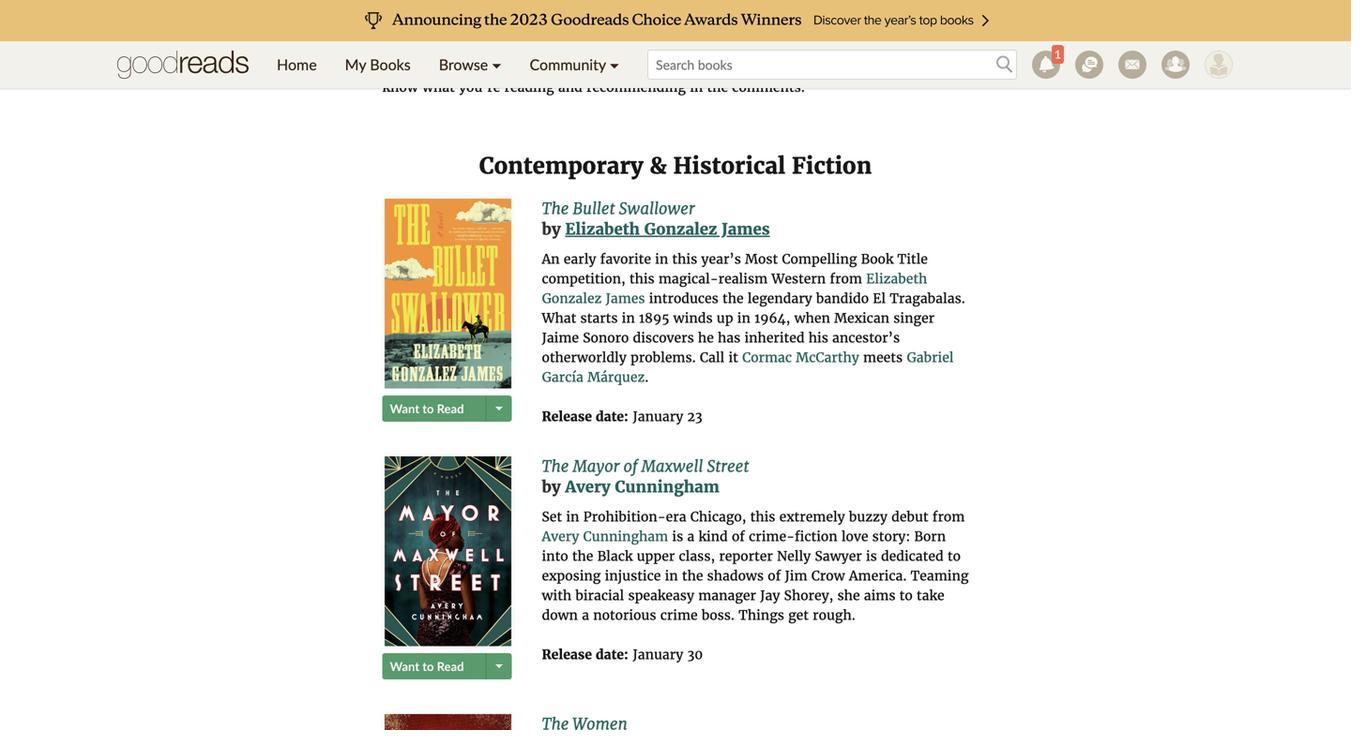 Task type: locate. For each thing, give the bounding box(es) containing it.
how
[[694, 0, 722, 17]]

he
[[698, 330, 714, 346]]

avery cunningham link up black
[[542, 529, 668, 545]]

from up bandido
[[830, 270, 862, 287]]

1 by from the top
[[542, 220, 561, 239]]

cormac mccarthy meets
[[742, 349, 907, 366]]

2 , from the left
[[540, 0, 545, 17]]

&
[[650, 152, 667, 180]]

0 vertical spatial release
[[542, 408, 592, 425]]

by up set
[[542, 478, 561, 497]]

james inside elizabeth gonzalez james
[[606, 290, 645, 307]]

0 vertical spatial is
[[672, 529, 683, 545]]

you're
[[459, 79, 500, 96]]

1 vertical spatial of
[[732, 529, 745, 545]]

0 horizontal spatial ,
[[449, 0, 453, 17]]

teaming
[[911, 568, 969, 585]]

the inside shelf, and let us know what you're reading and recommending in the comments.
[[707, 79, 728, 96]]

fiction
[[795, 529, 837, 545]]

and left how
[[665, 0, 690, 17]]

the inside 'the mayor of maxwell street by avery cunningham'
[[542, 457, 569, 477]]

2 vertical spatial read
[[437, 660, 464, 675]]

, up list!)
[[449, 0, 453, 17]]

0 horizontal spatial of
[[623, 457, 638, 477]]

release down garcía
[[542, 408, 592, 425]]

january
[[633, 408, 683, 425], [633, 647, 683, 664]]

gonzalez down competition,
[[542, 290, 602, 307]]

us
[[917, 59, 932, 76]]

0 vertical spatial avery
[[565, 478, 611, 497]]

1 your from the left
[[626, 59, 655, 76]]

january left 30
[[633, 647, 683, 664]]

1 horizontal spatial from
[[932, 509, 965, 526]]

0 vertical spatial james
[[722, 220, 770, 239]]

0 vertical spatial and
[[665, 0, 690, 17]]

elizabeth down title
[[866, 270, 927, 287]]

2 by from the top
[[542, 478, 561, 497]]

avery down mayor
[[565, 478, 611, 497]]

date: down notorious
[[596, 647, 628, 664]]

starts
[[580, 310, 618, 327]]

of up the reporter in the bottom right of the page
[[732, 529, 745, 545]]

▾ for browse ▾
[[492, 55, 501, 74]]

take
[[917, 588, 944, 605]]

1 vertical spatial january
[[633, 647, 683, 664]]

1 horizontal spatial elizabeth
[[866, 270, 927, 287]]

1 horizontal spatial ▾
[[610, 55, 619, 74]]

the up up on the top of the page
[[722, 290, 744, 307]]

overload.
[[886, 0, 946, 17]]

1 vertical spatial release
[[542, 647, 592, 664]]

elizabeth gonzalez james link down swallower
[[565, 220, 770, 239]]

the left comments.
[[707, 79, 728, 96]]

favorite
[[600, 251, 651, 268]]

reporter
[[719, 548, 773, 565]]

rupaul
[[520, 20, 567, 37]]

gabriel garcía márquez link
[[542, 349, 954, 386]]

1 horizontal spatial a
[[687, 529, 695, 545]]

0 horizontal spatial elizabeth
[[565, 220, 640, 239]]

elizabeth inside the bullet swallower by elizabeth gonzalez james
[[565, 220, 640, 239]]

1 vertical spatial elizabeth
[[866, 270, 927, 287]]

and down the "community"
[[558, 79, 582, 96]]

nelly
[[777, 548, 811, 565]]

1 the from the top
[[542, 199, 569, 219]]

, up rupaul
[[540, 0, 545, 17]]

sonoro
[[583, 330, 629, 346]]

want
[[736, 59, 771, 76], [390, 402, 419, 417], [390, 660, 419, 675]]

the left bullet
[[542, 199, 569, 219]]

in right the recommending at top
[[690, 79, 703, 96]]

elizabeth gonzalez james link up up on the top of the page
[[542, 270, 927, 307]]

plus:
[[484, 20, 516, 37]]

0 horizontal spatial and
[[558, 79, 582, 96]]

from up born
[[932, 509, 965, 526]]

0 vertical spatial january
[[633, 408, 683, 425]]

1 vertical spatial is
[[866, 548, 877, 565]]

1
[[1055, 47, 1061, 61]]

down
[[542, 607, 578, 624]]

manager
[[698, 588, 756, 605]]

my group discussions image
[[1075, 51, 1103, 79]]

books
[[370, 55, 411, 74]]

0 vertical spatial want to read
[[390, 402, 464, 417]]

is down era
[[672, 529, 683, 545]]

and left let
[[868, 59, 893, 76]]

in up magical-
[[655, 251, 668, 268]]

want to read link
[[736, 59, 824, 76]]

▾ up the recommending at top
[[610, 55, 619, 74]]

sure
[[402, 59, 431, 76]]

0 vertical spatial read
[[792, 59, 824, 76]]

of right mayor
[[623, 457, 638, 477]]

1 vertical spatial avery
[[542, 529, 579, 545]]

release down down
[[542, 647, 592, 664]]

by
[[542, 220, 561, 239], [542, 478, 561, 497]]

the for elizabeth gonzalez james
[[542, 199, 569, 219]]

contemporary & historical fiction
[[479, 152, 872, 180]]

1 vertical spatial read
[[437, 402, 464, 417]]

community ▾ button
[[516, 41, 633, 88]]

0 vertical spatial by
[[542, 220, 561, 239]]

want to read button
[[382, 396, 488, 422], [382, 654, 488, 680]]

winds
[[673, 310, 713, 327]]

el
[[873, 290, 886, 307]]

0 horizontal spatial from
[[830, 270, 862, 287]]

in right set
[[566, 509, 579, 526]]

gonzalez inside the bullet swallower by elizabeth gonzalez james
[[644, 220, 717, 239]]

james up the most
[[722, 220, 770, 239]]

avery up into
[[542, 529, 579, 545]]

, left how
[[657, 0, 662, 17]]

cormac mccarthy link
[[742, 349, 859, 366]]

immigration link
[[457, 0, 540, 17]]

things
[[739, 607, 784, 624]]

menu containing home
[[263, 41, 633, 88]]

want to read for the bullet swallower image
[[390, 402, 464, 417]]

inherited
[[744, 330, 805, 346]]

▾ for community ▾
[[610, 55, 619, 74]]

in up speakeasy
[[665, 568, 678, 585]]

biracial
[[575, 588, 624, 605]]

1 vertical spatial date:
[[596, 647, 628, 664]]

problems.
[[630, 349, 696, 366]]

my books link
[[331, 41, 425, 88]]

1 want to read from the top
[[390, 402, 464, 417]]

2 want to read button from the top
[[382, 654, 488, 680]]

prohibition-
[[583, 509, 666, 526]]

the inside the bullet swallower by elizabeth gonzalez james
[[542, 199, 569, 219]]

elizabeth down bullet
[[565, 220, 640, 239]]

1 date: from the top
[[596, 408, 628, 425]]

0 horizontal spatial gonzalez
[[542, 290, 602, 307]]

0 vertical spatial cunningham
[[615, 478, 720, 497]]

cunningham inside 'the mayor of maxwell street by avery cunningham'
[[615, 478, 720, 497]]

2 vertical spatial of
[[768, 568, 781, 585]]

story:
[[872, 529, 910, 545]]

1 ▾ from the left
[[492, 55, 501, 74]]

injustice
[[605, 568, 661, 585]]

0 horizontal spatial your
[[626, 59, 655, 76]]

want to read
[[390, 402, 464, 417], [390, 660, 464, 675]]

2 your from the left
[[702, 59, 732, 76]]

is a kind of crime-fiction love story: born into the black upper class, reporter nelly sawyer is dedicated to exposing injustice in the shadows of jim crow america. teaming with biracial speakeasy manager jay shorey, she aims to take down a notorious crime boss. things get rough.
[[542, 529, 969, 624]]

bob builder image
[[1205, 51, 1233, 79]]

in right up on the top of the page
[[737, 310, 750, 327]]

Search for books to add to your shelves search field
[[647, 50, 1017, 80]]

upper
[[637, 548, 675, 565]]

a down biracial
[[582, 607, 589, 624]]

the inside introduces the legendary bandido el tragabalas. what starts in 1895 winds up in 1964, when mexican singer jaime sonoro discovers he has inherited his ancestor's otherworldly problems. call it
[[722, 290, 744, 307]]

1 vertical spatial the
[[542, 457, 569, 477]]

0 horizontal spatial ▾
[[492, 55, 501, 74]]

1 vertical spatial from
[[932, 509, 965, 526]]

menu
[[263, 41, 633, 88]]

navigate
[[743, 0, 799, 17]]

3 , from the left
[[657, 0, 662, 17]]

1 horizontal spatial ,
[[540, 0, 545, 17]]

2 january from the top
[[633, 647, 683, 664]]

2 release from the top
[[542, 647, 592, 664]]

from inside an early favorite in this year's most compelling book title competition, this magical-realism western from
[[830, 270, 862, 287]]

1 vertical spatial gonzalez
[[542, 290, 602, 307]]

this inside set in prohibition-era chicago, this extremely buzzy debut from avery cunningham
[[750, 509, 775, 526]]

2 date: from the top
[[596, 647, 628, 664]]

recommending
[[586, 79, 686, 96]]

2 the from the top
[[542, 457, 569, 477]]

▾ inside dropdown button
[[492, 55, 501, 74]]

mccarthy
[[796, 349, 859, 366]]

1 vertical spatial by
[[542, 478, 561, 497]]

ancestor's
[[832, 330, 900, 346]]

1 horizontal spatial and
[[665, 0, 690, 17]]

1 vertical spatial and
[[868, 59, 893, 76]]

in inside set in prohibition-era chicago, this extremely buzzy debut from avery cunningham
[[566, 509, 579, 526]]

of up jay
[[768, 568, 781, 585]]

is up america.
[[866, 548, 877, 565]]

of
[[623, 457, 638, 477], [732, 529, 745, 545], [768, 568, 781, 585]]

and
[[665, 0, 690, 17], [868, 59, 893, 76], [558, 79, 582, 96]]

1 release from the top
[[542, 408, 592, 425]]

add
[[452, 59, 475, 76]]

dedicated
[[881, 548, 944, 565]]

the bullet swallower image
[[385, 199, 511, 389]]

read for the bullet swallower image
[[437, 402, 464, 417]]

1 vertical spatial want
[[390, 402, 419, 417]]

the mayor of maxwell street by avery cunningham
[[542, 457, 749, 497]]

date: down márquez
[[596, 408, 628, 425]]

jim
[[785, 568, 807, 585]]

cunningham down prohibition-
[[583, 529, 668, 545]]

0 horizontal spatial a
[[582, 607, 589, 624]]

0 vertical spatial of
[[623, 457, 638, 477]]

basketball , immigration , greek goddesses , and how to navigate information overload. (like this list!) plus: rupaul !
[[382, 0, 946, 37]]

0 vertical spatial gonzalez
[[644, 220, 717, 239]]

2 want to read from the top
[[390, 660, 464, 675]]

avery
[[565, 478, 611, 497], [542, 529, 579, 545]]

2 ▾ from the left
[[610, 55, 619, 74]]

2 horizontal spatial ,
[[657, 0, 662, 17]]

speakeasy
[[628, 588, 694, 605]]

0 vertical spatial want
[[736, 59, 771, 76]]

1 vertical spatial want to read
[[390, 660, 464, 675]]

0 vertical spatial elizabeth
[[565, 220, 640, 239]]

0 vertical spatial avery cunningham link
[[565, 478, 720, 497]]

1 vertical spatial cunningham
[[583, 529, 668, 545]]

cunningham down maxwell
[[615, 478, 720, 497]]

crime
[[660, 607, 698, 624]]

your up the recommending at top
[[626, 59, 655, 76]]

,
[[449, 0, 453, 17], [540, 0, 545, 17], [657, 0, 662, 17]]

debut
[[891, 509, 928, 526]]

boss.
[[702, 607, 735, 624]]

date:
[[596, 408, 628, 425], [596, 647, 628, 664]]

by up an
[[542, 220, 561, 239]]

set in prohibition-era chicago, this extremely buzzy debut from avery cunningham
[[542, 509, 965, 545]]

a up class,
[[687, 529, 695, 545]]

catches
[[573, 59, 622, 76]]

1 horizontal spatial is
[[866, 548, 877, 565]]

shelf, and let us know what you're reading and recommending in the comments.
[[382, 59, 932, 96]]

0 horizontal spatial james
[[606, 290, 645, 307]]

your right eye
[[702, 59, 732, 76]]

1 january from the top
[[633, 408, 683, 425]]

2 horizontal spatial of
[[768, 568, 781, 585]]

0 horizontal spatial is
[[672, 529, 683, 545]]

1 vertical spatial james
[[606, 290, 645, 307]]

swallower
[[619, 199, 695, 219]]

elizabeth inside elizabeth gonzalez james
[[866, 270, 927, 287]]

▾ inside dropdown button
[[610, 55, 619, 74]]

2 vertical spatial want
[[390, 660, 419, 675]]

gabriel garcía márquez
[[542, 349, 954, 386]]

1 vertical spatial want to read button
[[382, 654, 488, 680]]

is
[[672, 529, 683, 545], [866, 548, 877, 565]]

1 want to read button from the top
[[382, 396, 488, 422]]

1 horizontal spatial gonzalez
[[644, 220, 717, 239]]

january left 23 on the bottom of page
[[633, 408, 683, 425]]

1895
[[639, 310, 669, 327]]

by inside the bullet swallower by elizabeth gonzalez james
[[542, 220, 561, 239]]

2 horizontal spatial and
[[868, 59, 893, 76]]

want for the mayor of maxwell street image
[[390, 660, 419, 675]]

in inside shelf, and let us know what you're reading and recommending in the comments.
[[690, 79, 703, 96]]

when
[[794, 310, 830, 327]]

to
[[725, 0, 739, 17], [435, 59, 448, 76], [685, 59, 698, 76], [775, 59, 788, 76], [422, 402, 434, 417], [947, 548, 961, 565], [899, 588, 913, 605], [422, 660, 434, 675]]

▾ up the you're on the top left of the page
[[492, 55, 501, 74]]

gonzalez down swallower
[[644, 220, 717, 239]]

1 horizontal spatial your
[[702, 59, 732, 76]]

the left mayor
[[542, 457, 569, 477]]

this down basketball link
[[420, 20, 445, 37]]

early
[[564, 251, 596, 268]]

0 vertical spatial the
[[542, 199, 569, 219]]

james up 'starts'
[[606, 290, 645, 307]]

1 horizontal spatial james
[[722, 220, 770, 239]]

0 vertical spatial from
[[830, 270, 862, 287]]

my
[[345, 55, 366, 74]]

0 vertical spatial date:
[[596, 408, 628, 425]]

avery cunningham link down the mayor of maxwell street link
[[565, 478, 720, 497]]

0 vertical spatial want to read button
[[382, 396, 488, 422]]

avery cunningham link
[[565, 478, 720, 497], [542, 529, 668, 545]]

this up crime-
[[750, 509, 775, 526]]

garcía
[[542, 369, 583, 386]]



Task type: describe. For each thing, give the bounding box(es) containing it.
get
[[788, 607, 809, 624]]

gonzalez inside elizabeth gonzalez james
[[542, 290, 602, 307]]

cormac
[[742, 349, 792, 366]]

notorious
[[593, 607, 656, 624]]

release for release date: january 23
[[542, 408, 592, 425]]

(like
[[382, 20, 416, 37]]

want to read button for the mayor of maxwell street image
[[382, 654, 488, 680]]

anything
[[479, 59, 538, 76]]

legendary
[[748, 290, 812, 307]]

era
[[666, 509, 686, 526]]

1 vertical spatial a
[[582, 607, 589, 624]]

the bullet swallower by elizabeth gonzalez james
[[542, 199, 770, 239]]

be sure to add anything that catches your eye to your want to read
[[382, 59, 824, 76]]

want for the bullet swallower image
[[390, 402, 419, 417]]

0 vertical spatial a
[[687, 529, 695, 545]]

introduces the legendary bandido el tragabalas. what starts in 1895 winds up in 1964, when mexican singer jaime sonoro discovers he has inherited his ancestor's otherworldly problems. call it
[[542, 290, 965, 366]]

crime-
[[749, 529, 795, 545]]

basketball
[[382, 0, 449, 17]]

love
[[841, 529, 868, 545]]

the up exposing
[[572, 548, 593, 565]]

by inside 'the mayor of maxwell street by avery cunningham'
[[542, 478, 561, 497]]

singer
[[893, 310, 935, 327]]

.
[[645, 369, 649, 386]]

competition,
[[542, 270, 625, 287]]

contemporary
[[479, 152, 643, 180]]

discovers
[[633, 330, 694, 346]]

and inside basketball , immigration , greek goddesses , and how to navigate information overload. (like this list!) plus: rupaul !
[[665, 0, 690, 17]]

date: for release date: january 23
[[596, 408, 628, 425]]

it
[[728, 349, 738, 366]]

kind
[[698, 529, 728, 545]]

western
[[772, 270, 826, 287]]

!
[[567, 20, 571, 37]]

the bullet swallower link
[[542, 199, 695, 219]]

fiction
[[792, 152, 872, 180]]

mayor
[[573, 457, 620, 477]]

avery inside set in prohibition-era chicago, this extremely buzzy debut from avery cunningham
[[542, 529, 579, 545]]

chicago,
[[690, 509, 746, 526]]

immigration
[[457, 0, 540, 17]]

set
[[542, 509, 562, 526]]

in left the 1895 on the top left of page
[[622, 310, 635, 327]]

browse ▾ button
[[425, 41, 516, 88]]

read for the mayor of maxwell street image
[[437, 660, 464, 675]]

the down class,
[[682, 568, 703, 585]]

30
[[687, 647, 703, 664]]

jaime
[[542, 330, 579, 346]]

shadows
[[707, 568, 764, 585]]

shorey,
[[784, 588, 833, 605]]

that
[[542, 59, 569, 76]]

an early favorite in this year's most compelling book title competition, this magical-realism western from
[[542, 251, 928, 287]]

want to read button for the bullet swallower image
[[382, 396, 488, 422]]

goddesses
[[591, 0, 657, 17]]

meets
[[863, 349, 903, 366]]

date: for release date: january 30
[[596, 647, 628, 664]]

january for 23
[[633, 408, 683, 425]]

want to read for the mayor of maxwell street image
[[390, 660, 464, 675]]

rupaul link
[[520, 20, 567, 37]]

notifications element
[[1032, 45, 1064, 79]]

1 vertical spatial avery cunningham link
[[542, 529, 668, 545]]

cunningham inside set in prohibition-era chicago, this extremely buzzy debut from avery cunningham
[[583, 529, 668, 545]]

inbox image
[[1118, 51, 1146, 79]]

let
[[897, 59, 913, 76]]

the for avery cunningham
[[542, 457, 569, 477]]

to inside basketball , immigration , greek goddesses , and how to navigate information overload. (like this list!) plus: rupaul !
[[725, 0, 739, 17]]

maxwell
[[641, 457, 703, 477]]

this inside basketball , immigration , greek goddesses , and how to navigate information overload. (like this list!) plus: rupaul !
[[420, 20, 445, 37]]

rough.
[[813, 607, 855, 624]]

browse ▾
[[439, 55, 501, 74]]

the women image
[[385, 715, 511, 731]]

avery inside 'the mayor of maxwell street by avery cunningham'
[[565, 478, 611, 497]]

information overload. link
[[802, 0, 946, 17]]

23
[[687, 408, 702, 425]]

0 vertical spatial elizabeth gonzalez james link
[[565, 220, 770, 239]]

greek goddesses link
[[549, 0, 657, 17]]

release date: january 30
[[542, 647, 703, 664]]

his
[[809, 330, 828, 346]]

james inside the bullet swallower by elizabeth gonzalez james
[[722, 220, 770, 239]]

aims
[[864, 588, 895, 605]]

gabriel
[[907, 349, 954, 366]]

book
[[861, 251, 893, 268]]

bullet
[[573, 199, 615, 219]]

of inside 'the mayor of maxwell street by avery cunningham'
[[623, 457, 638, 477]]

the mayor of maxwell street image
[[385, 457, 511, 647]]

Search books text field
[[647, 50, 1017, 80]]

elizabeth gonzalez james
[[542, 270, 927, 307]]

buzzy
[[849, 509, 888, 526]]

exposing
[[542, 568, 601, 585]]

what
[[422, 79, 455, 96]]

realism
[[718, 270, 768, 287]]

this down favorite
[[629, 270, 655, 287]]

in inside is a kind of crime-fiction love story: born into the black upper class, reporter nelly sawyer is dedicated to exposing injustice in the shadows of jim crow america. teaming with biracial speakeasy manager jay shorey, she aims to take down a notorious crime boss. things get rough.
[[665, 568, 678, 585]]

historical
[[673, 152, 785, 180]]

from inside set in prohibition-era chicago, this extremely buzzy debut from avery cunningham
[[932, 509, 965, 526]]

2 vertical spatial and
[[558, 79, 582, 96]]

release for release date: january 30
[[542, 647, 592, 664]]

my books
[[345, 55, 411, 74]]

friend requests image
[[1162, 51, 1190, 79]]

information
[[802, 0, 882, 17]]

community ▾
[[530, 55, 619, 74]]

1 , from the left
[[449, 0, 453, 17]]

home link
[[263, 41, 331, 88]]

otherworldly
[[542, 349, 627, 366]]

extremely
[[779, 509, 845, 526]]

1 vertical spatial elizabeth gonzalez james link
[[542, 270, 927, 307]]

1 horizontal spatial of
[[732, 529, 745, 545]]

home
[[277, 55, 317, 74]]

has
[[718, 330, 740, 346]]

most
[[745, 251, 778, 268]]

january for 30
[[633, 647, 683, 664]]

tragabalas.
[[890, 290, 965, 307]]

this up magical-
[[672, 251, 697, 268]]

be
[[382, 59, 398, 76]]

in inside an early favorite in this year's most compelling book title competition, this magical-realism western from
[[655, 251, 668, 268]]

bandido
[[816, 290, 869, 307]]

1964,
[[754, 310, 790, 327]]



Task type: vqa. For each thing, say whether or not it's contained in the screenshot.
the Barnes & Noble
no



